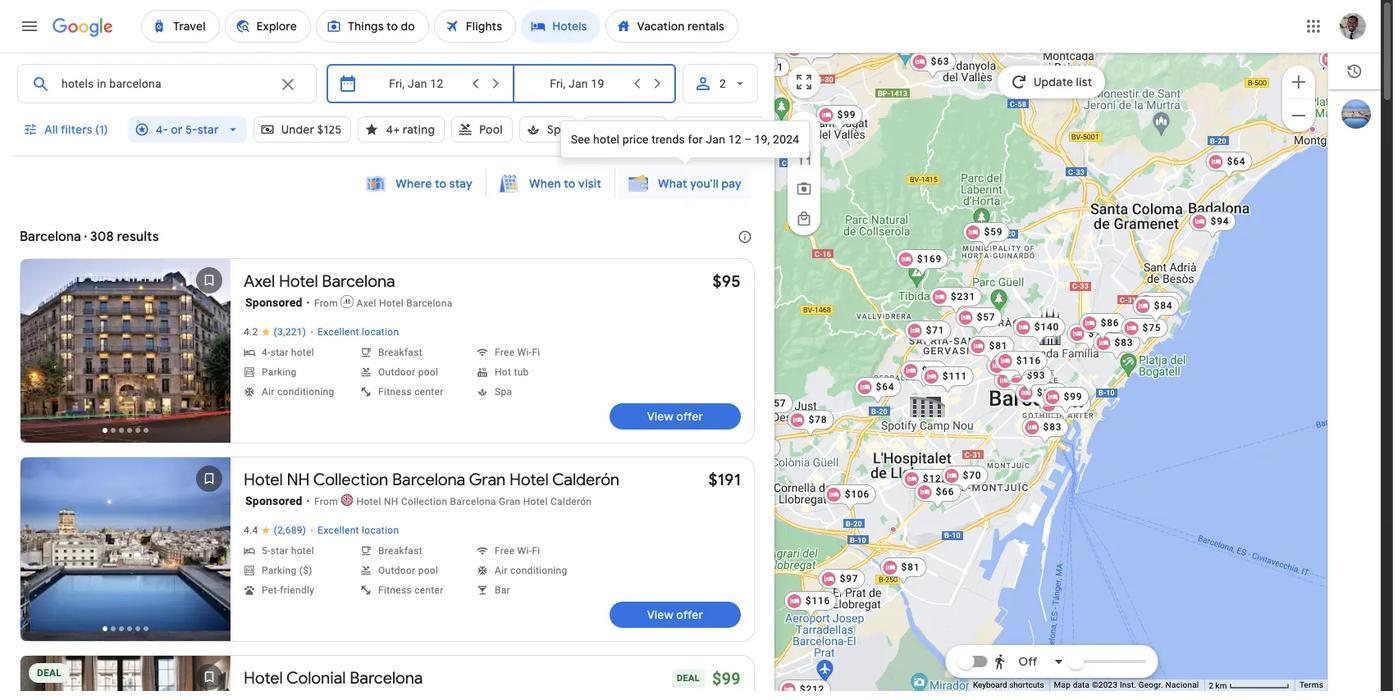 Task type: describe. For each thing, give the bounding box(es) containing it.
clear image
[[278, 75, 298, 94]]

1 vertical spatial $106 link
[[823, 485, 876, 512]]

all filters (1)
[[44, 122, 108, 137]]

5-
[[185, 122, 198, 137]]

map data ©2023 inst. geogr. nacional
[[1054, 681, 1199, 690]]

villa beach barcelona image
[[1309, 126, 1316, 133]]

off button
[[989, 642, 1069, 682]]

$140 link
[[1013, 317, 1066, 345]]

save hotel nh collection barcelona gran hotel calderón to collection image
[[190, 460, 229, 499]]

0 horizontal spatial $116 link
[[784, 591, 837, 619]]

12 – 19,
[[728, 133, 770, 146]]

rating
[[403, 122, 435, 137]]

where to stay
[[396, 176, 473, 191]]

1 horizontal spatial $64 link
[[1205, 151, 1252, 179]]

0 horizontal spatial $64
[[876, 381, 894, 393]]

$191 link
[[708, 470, 741, 491]]

Check-in text field
[[368, 65, 465, 103]]

1 horizontal spatial $75 link
[[1121, 318, 1168, 346]]

price
[[612, 122, 639, 137]]

$169 link
[[895, 249, 948, 277]]

spa
[[547, 122, 567, 137]]

$73 link
[[1136, 292, 1182, 320]]

· for $191
[[310, 524, 314, 537]]

view for $95
[[647, 409, 674, 424]]

$66
[[935, 486, 954, 498]]

$66 link
[[914, 482, 961, 510]]

holiday inn barcelona - sant cugat, an ihg hotel, $99 image
[[731, 54, 778, 82]]

4.2
[[244, 327, 258, 338]]

star
[[197, 122, 219, 137]]

1 horizontal spatial $64
[[1227, 155, 1246, 167]]

property
[[702, 122, 750, 137]]

la pedrera-casa milà image
[[1011, 347, 1030, 374]]

pay
[[722, 176, 742, 191]]

see hotel price trends for jan 12 – 19, 2024
[[571, 133, 800, 146]]

$131
[[758, 61, 783, 73]]

under $125 button
[[253, 110, 352, 149]]

what
[[658, 176, 687, 191]]

$80
[[1008, 360, 1026, 371]]

update list button
[[998, 66, 1105, 98]]

$95 inside map region
[[1015, 375, 1034, 386]]

stay
[[449, 176, 473, 191]]

$94 link
[[1189, 211, 1236, 239]]

$106 for topmost $106 link
[[805, 42, 830, 54]]

update
[[1034, 75, 1073, 89]]

$111 link
[[921, 366, 974, 394]]

alexandre hotel frontair congress, $74 image
[[730, 553, 776, 581]]

$231 link
[[929, 287, 982, 315]]

$191
[[708, 470, 741, 491]]

2 button
[[683, 64, 758, 103]]

offer for $191
[[676, 608, 703, 623]]

where
[[396, 176, 432, 191]]

$116 for the leftmost '$116' "link"
[[805, 595, 830, 607]]

$169
[[917, 253, 942, 265]]

0 horizontal spatial $57 link
[[746, 393, 793, 421]]

property type
[[702, 122, 778, 137]]

for
[[688, 133, 703, 146]]

keyboard
[[973, 681, 1007, 690]]

$126 link
[[987, 357, 1040, 384]]

zoom in map image
[[1289, 72, 1309, 91]]

1 vertical spatial $83 link
[[1022, 417, 1068, 445]]

1 horizontal spatial $116 link
[[995, 351, 1048, 379]]

$122
[[922, 473, 948, 485]]

save axel hotel barcelona to collection image
[[190, 261, 229, 300]]

0 vertical spatial $83
[[1114, 337, 1133, 348]]

when to visit button
[[490, 168, 611, 199]]

exe barcelona gate, $67 image
[[734, 438, 780, 466]]

view offer link for $95
[[610, 404, 741, 430]]

view offer for $95
[[647, 409, 703, 424]]

1 horizontal spatial $83 link
[[1093, 333, 1140, 361]]

excellent location link for $191
[[318, 525, 399, 538]]

1 horizontal spatial $81 link
[[967, 336, 1014, 364]]

learn more about these results image
[[725, 217, 765, 257]]

$131 link
[[737, 57, 790, 85]]

barcelona · 308
[[20, 229, 114, 245]]

1 horizontal spatial $84 link
[[1132, 296, 1179, 324]]

1 vertical spatial $83
[[1043, 421, 1062, 433]]

spa button
[[519, 110, 577, 149]]

save hotel colonial barcelona to collection image
[[190, 658, 229, 692]]

view offer for $191
[[647, 608, 703, 623]]

see
[[571, 133, 590, 146]]

4- or 5-star
[[156, 122, 219, 137]]

$147 link
[[1015, 383, 1068, 411]]

main menu image
[[20, 16, 39, 36]]

0 horizontal spatial deal
[[37, 668, 61, 679]]

off
[[1019, 655, 1038, 670]]

photos list for $191
[[21, 458, 231, 656]]

$231
[[950, 291, 975, 302]]

$59 link
[[963, 222, 1009, 250]]

to for stay
[[435, 176, 447, 191]]

property type button
[[674, 110, 806, 149]]

0 horizontal spatial $75 link
[[1067, 324, 1113, 352]]

map region
[[685, 12, 1393, 692]]

(2,689)
[[274, 525, 306, 537]]

when
[[529, 176, 561, 191]]

view offer link for $191
[[610, 602, 741, 629]]

inst.
[[1120, 681, 1137, 690]]

$147
[[1037, 387, 1062, 398]]

2 for 2
[[720, 77, 726, 90]]

back image
[[22, 533, 62, 573]]

$94
[[1210, 215, 1229, 227]]

next image
[[190, 533, 229, 573]]

you'll
[[690, 176, 719, 191]]

4.4
[[244, 525, 258, 537]]

under
[[281, 122, 314, 137]]

2024
[[773, 133, 800, 146]]

4+ rating button
[[358, 110, 445, 149]]

1 vertical spatial $84
[[922, 365, 940, 376]]

$99 for top "$99" link
[[837, 109, 856, 120]]

view offer button for $191
[[610, 602, 741, 629]]

$86
[[1100, 317, 1119, 329]]

photo 1 image for $191
[[21, 458, 231, 642]]

shortcuts
[[1009, 681, 1044, 690]]

zoom out map image
[[1289, 105, 1309, 125]]

all
[[44, 122, 58, 137]]

(1)
[[95, 122, 108, 137]]

terms
[[1300, 681, 1324, 690]]

data
[[1073, 681, 1090, 690]]

0 vertical spatial $106 link
[[784, 38, 837, 66]]

2 km
[[1209, 681, 1229, 691]]

$116 for the rightmost '$116' "link"
[[1016, 355, 1041, 366]]

filters form
[[13, 53, 806, 166]]

excellent for $191
[[318, 525, 359, 537]]



Task type: locate. For each thing, give the bounding box(es) containing it.
0 vertical spatial ·
[[310, 326, 314, 339]]

$83 link
[[1093, 333, 1140, 361], [1022, 417, 1068, 445]]

0 vertical spatial view offer button
[[610, 404, 741, 430]]

0 horizontal spatial $106
[[805, 42, 830, 54]]

©2023
[[1092, 681, 1118, 690]]

1 vertical spatial excellent
[[318, 525, 359, 537]]

location for $191
[[362, 525, 399, 537]]

1 vertical spatial $95 link
[[994, 370, 1040, 398]]

view
[[647, 409, 674, 424], [647, 608, 674, 623]]

0 horizontal spatial $99
[[712, 670, 741, 689]]

2 · excellent location from the top
[[310, 524, 399, 537]]

· for $95
[[310, 326, 314, 339]]

1 excellent location link from the top
[[318, 327, 399, 340]]

$81
[[989, 340, 1008, 352], [901, 562, 920, 573]]

location
[[362, 327, 399, 338], [362, 525, 399, 537]]

0 vertical spatial view
[[647, 409, 674, 424]]

$106
[[805, 42, 830, 54], [845, 489, 870, 500]]

0 vertical spatial 2
[[720, 77, 726, 90]]

2 for 2 km
[[1209, 681, 1214, 691]]

$71
[[926, 325, 944, 336]]

· excellent location for $95
[[310, 326, 399, 339]]

$75 right "$140"
[[1088, 328, 1107, 339]]

$64 left $111 "link"
[[876, 381, 894, 393]]

2 offer from the top
[[676, 608, 703, 623]]

offer for $95
[[676, 409, 703, 424]]

map
[[1054, 681, 1071, 690]]

$116
[[1016, 355, 1041, 366], [805, 595, 830, 607]]

barcelona · 308 results
[[20, 229, 159, 245]]

photos list
[[21, 259, 231, 457], [21, 458, 231, 656], [21, 656, 231, 692]]

0 vertical spatial $99 link
[[816, 105, 862, 133]]

$57
[[976, 311, 995, 323], [767, 398, 786, 409]]

$116 link
[[995, 351, 1048, 379], [784, 591, 837, 619]]

1 horizontal spatial $99
[[837, 109, 856, 120]]

1 location from the top
[[362, 327, 399, 338]]

0 horizontal spatial to
[[435, 176, 447, 191]]

· right (3,221)
[[310, 326, 314, 339]]

2 inside popup button
[[720, 77, 726, 90]]

keyboard shortcuts
[[973, 681, 1044, 690]]

recently viewed element
[[1328, 53, 1388, 89]]

photos list for $95
[[21, 259, 231, 457]]

1 photo 1 image from the top
[[21, 259, 231, 443]]

where to stay button
[[356, 168, 482, 199]]

$100
[[1060, 398, 1085, 410]]

$106 up view larger map "image"
[[805, 42, 830, 54]]

0 horizontal spatial $64 link
[[854, 377, 901, 405]]

hotel
[[593, 133, 620, 146]]

· right (2,689)
[[310, 524, 314, 537]]

0 vertical spatial $106
[[805, 42, 830, 54]]

4+ rating
[[386, 122, 435, 137]]

$64 link up $94
[[1205, 151, 1252, 179]]

1 horizontal spatial $57
[[976, 311, 995, 323]]

to left stay
[[435, 176, 447, 191]]

0 vertical spatial $116
[[1016, 355, 1041, 366]]

$95 down learn more about these results icon
[[713, 272, 741, 292]]

2 inside button
[[1209, 681, 1214, 691]]

1 horizontal spatial deal
[[677, 674, 700, 684]]

2 left km at the bottom of page
[[1209, 681, 1214, 691]]

4- or 5-star button
[[128, 110, 247, 149]]

$106 for the bottommost $106 link
[[845, 489, 870, 500]]

$99 link right type
[[816, 105, 862, 133]]

$125
[[317, 122, 342, 137]]

4-
[[156, 122, 168, 137]]

$99 for right "$99" link
[[1063, 391, 1082, 402]]

$64 up $94
[[1227, 155, 1246, 167]]

1 horizontal spatial $84
[[1154, 300, 1172, 311]]

excellent for $95
[[318, 327, 359, 338]]

to left visit
[[564, 176, 576, 191]]

$99 link down '$93'
[[1042, 387, 1089, 415]]

0 horizontal spatial $83 link
[[1022, 417, 1068, 445]]

$83
[[1114, 337, 1133, 348], [1043, 421, 1062, 433]]

$75 link
[[1121, 318, 1168, 346], [1067, 324, 1113, 352]]

1 offer from the top
[[676, 409, 703, 424]]

1 vertical spatial $64 link
[[854, 377, 901, 405]]

3 photos list from the top
[[21, 656, 231, 692]]

back image
[[22, 335, 62, 374]]

0 vertical spatial photo 1 image
[[21, 259, 231, 443]]

1 vertical spatial $81 link
[[880, 558, 926, 585]]

0 horizontal spatial $57
[[767, 398, 786, 409]]

next image
[[190, 335, 229, 374]]

0 vertical spatial · excellent location
[[310, 326, 399, 339]]

2 view offer link from the top
[[610, 602, 741, 629]]

2 to from the left
[[564, 176, 576, 191]]

0 vertical spatial $57
[[976, 311, 995, 323]]

$84 link
[[1132, 296, 1179, 324], [900, 361, 947, 389]]

$81 link
[[967, 336, 1014, 364], [880, 558, 926, 585]]

type
[[753, 122, 778, 137]]

1 view from the top
[[647, 409, 674, 424]]

1 horizontal spatial $83
[[1114, 337, 1133, 348]]

0 horizontal spatial $116
[[805, 595, 830, 607]]

excellent location link
[[318, 327, 399, 340], [318, 525, 399, 538]]

$83 down $100 on the bottom of the page
[[1043, 421, 1062, 433]]

photo 1 image for $95
[[21, 259, 231, 443]]

pool button
[[451, 110, 513, 149]]

offer
[[676, 409, 703, 424], [676, 608, 703, 623]]

1 vertical spatial $116
[[805, 595, 830, 607]]

$106 left $122 link
[[845, 489, 870, 500]]

excellent location link right (2,689)
[[318, 525, 399, 538]]

$86 link
[[1079, 313, 1126, 341]]

$57 up exe barcelona gate, $67 image
[[767, 398, 786, 409]]

2 view from the top
[[647, 608, 674, 623]]

jan
[[706, 133, 725, 146]]

terms link
[[1300, 681, 1324, 690]]

1 photos list from the top
[[21, 259, 231, 457]]

km
[[1216, 681, 1227, 691]]

1 view offer link from the top
[[610, 404, 741, 430]]

$81 right $97
[[901, 562, 920, 573]]

1 vertical spatial location
[[362, 525, 399, 537]]

0 vertical spatial excellent
[[318, 327, 359, 338]]

view for $191
[[647, 608, 674, 623]]

price button
[[584, 110, 667, 149]]

$70 link
[[941, 466, 988, 494]]

0 horizontal spatial $81
[[901, 562, 920, 573]]

· excellent location right (2,689)
[[310, 524, 399, 537]]

view offer button for $95
[[610, 404, 741, 430]]

$70
[[963, 470, 981, 481]]

0 horizontal spatial $84 link
[[900, 361, 947, 389]]

· excellent location right (3,221)
[[310, 326, 399, 339]]

1 vertical spatial $64
[[876, 381, 894, 393]]

$64 link left $111 "link"
[[854, 377, 901, 405]]

$106 link up view larger map "image"
[[784, 38, 837, 66]]

pool
[[479, 122, 503, 137]]

$84 link right $86
[[1132, 296, 1179, 324]]

2 view offer from the top
[[647, 608, 703, 623]]

1 vertical spatial $81
[[901, 562, 920, 573]]

· excellent location for $191
[[310, 524, 399, 537]]

$71 link
[[904, 320, 951, 348]]

1 horizontal spatial $57 link
[[955, 307, 1002, 335]]

0 vertical spatial location
[[362, 327, 399, 338]]

$111
[[942, 370, 967, 382]]

0 vertical spatial photos list
[[21, 259, 231, 457]]

4.2 out of 5 stars from 3,221 reviews image
[[244, 327, 306, 339]]

0 horizontal spatial $81 link
[[880, 558, 926, 585]]

what you'll pay
[[658, 176, 742, 191]]

$83 down $86
[[1114, 337, 1133, 348]]

location for $95
[[362, 327, 399, 338]]

2 · from the top
[[310, 524, 314, 537]]

1 vertical spatial view offer button
[[610, 602, 741, 629]]

to inside button
[[564, 176, 576, 191]]

1 vertical spatial 2
[[1209, 681, 1214, 691]]

sercotel ciutat de montcada, $60 image
[[1041, 27, 1088, 55]]

$63 link
[[909, 51, 956, 79]]

$57 left the $140 link at the top right of page
[[976, 311, 995, 323]]

1 horizontal spatial $81
[[989, 340, 1008, 352]]

excellent right (3,221)
[[318, 327, 359, 338]]

1 vertical spatial $84 link
[[900, 361, 947, 389]]

2 excellent from the top
[[318, 525, 359, 537]]

Check-out text field
[[527, 65, 627, 103]]

2 excellent location link from the top
[[318, 525, 399, 538]]

1 vertical spatial excellent location link
[[318, 525, 399, 538]]

$100 link
[[1038, 394, 1091, 422]]

0 horizontal spatial $84
[[922, 365, 940, 376]]

Search for places, hotels and more text field
[[61, 65, 268, 103]]

excellent right (2,689)
[[318, 525, 359, 537]]

$97
[[839, 573, 858, 585]]

1 vertical spatial photo 1 image
[[21, 458, 231, 642]]

4+
[[386, 122, 400, 137]]

1 vertical spatial $95
[[1015, 375, 1034, 386]]

0 horizontal spatial 2
[[720, 77, 726, 90]]

0 vertical spatial $57 link
[[955, 307, 1002, 335]]

all filters (1) button
[[13, 110, 121, 149]]

or
[[171, 122, 183, 137]]

1 vertical spatial $99 link
[[1042, 387, 1089, 415]]

$81 up $80 link
[[989, 340, 1008, 352]]

$97 link
[[818, 569, 865, 597]]

0 horizontal spatial $83
[[1043, 421, 1062, 433]]

$78 link
[[787, 410, 834, 438]]

$106 link
[[784, 38, 837, 66], [823, 485, 876, 512]]

results
[[117, 229, 159, 245]]

0 horizontal spatial $75
[[1088, 328, 1107, 339]]

photo 1 image
[[21, 259, 231, 443], [21, 458, 231, 642], [21, 656, 231, 692]]

$78
[[808, 414, 827, 425]]

hyatt regency barcelona tower image
[[890, 526, 896, 533]]

$57 link down $231 on the top right of page
[[955, 307, 1002, 335]]

1 horizontal spatial $116
[[1016, 355, 1041, 366]]

1 vertical spatial $116 link
[[784, 591, 837, 619]]

to for visit
[[564, 176, 576, 191]]

$83 link down $147 link
[[1022, 417, 1068, 445]]

3 photo 1 image from the top
[[21, 656, 231, 692]]

1 horizontal spatial to
[[564, 176, 576, 191]]

2 vertical spatial photo 1 image
[[21, 656, 231, 692]]

1 vertical spatial view offer
[[647, 608, 703, 623]]

1 horizontal spatial $95 link
[[994, 370, 1040, 398]]

geogr.
[[1139, 681, 1163, 690]]

$81 for the right "$81" link
[[989, 340, 1008, 352]]

$81 for "$81" link to the left
[[901, 562, 920, 573]]

0 vertical spatial view offer
[[647, 409, 703, 424]]

0 vertical spatial $64 link
[[1205, 151, 1252, 179]]

$64
[[1227, 155, 1246, 167], [876, 381, 894, 393]]

1 vertical spatial ·
[[310, 524, 314, 537]]

$126
[[1009, 361, 1034, 372]]

update list
[[1034, 75, 1092, 89]]

1 vertical spatial $99
[[1063, 391, 1082, 402]]

1 to from the left
[[435, 176, 447, 191]]

1 · excellent location from the top
[[310, 326, 399, 339]]

2 view offer button from the top
[[610, 602, 741, 629]]

1 vertical spatial photos list
[[21, 458, 231, 656]]

0 vertical spatial $99
[[837, 109, 856, 120]]

excellent location link for $95
[[318, 327, 399, 340]]

0 vertical spatial $95 link
[[713, 272, 741, 292]]

1 vertical spatial $57
[[767, 398, 786, 409]]

2 vertical spatial photos list
[[21, 656, 231, 692]]

1 view offer button from the top
[[610, 404, 741, 430]]

$59
[[984, 226, 1003, 238]]

1 view offer from the top
[[647, 409, 703, 424]]

$93
[[1027, 370, 1045, 381]]

0 vertical spatial $95
[[713, 272, 741, 292]]

trends
[[652, 133, 685, 146]]

1 horizontal spatial $75
[[1142, 322, 1161, 334]]

1 · from the top
[[310, 326, 314, 339]]

$93 link
[[1005, 366, 1052, 393]]

price
[[623, 133, 649, 146]]

$75 down $73 link
[[1142, 322, 1161, 334]]

filters
[[61, 122, 92, 137]]

1 vertical spatial $106
[[845, 489, 870, 500]]

0 vertical spatial $84
[[1154, 300, 1172, 311]]

$75 link right "$140"
[[1067, 324, 1113, 352]]

$95 down $126
[[1015, 375, 1034, 386]]

$106 link left $122 link
[[823, 485, 876, 512]]

2 photo 1 image from the top
[[21, 458, 231, 642]]

1 horizontal spatial 2
[[1209, 681, 1214, 691]]

4.4 out of 5 stars from 2,689 reviews image
[[244, 525, 306, 537]]

$57 link up exe barcelona gate, $67 image
[[746, 393, 793, 421]]

recently viewed image
[[1347, 63, 1363, 80]]

1 horizontal spatial $95
[[1015, 375, 1034, 386]]

2 vertical spatial $99
[[712, 670, 741, 689]]

1 vertical spatial view
[[647, 608, 674, 623]]

$140
[[1034, 321, 1059, 333]]

1 excellent from the top
[[318, 327, 359, 338]]

2 photos list from the top
[[21, 458, 231, 656]]

1 vertical spatial · excellent location
[[310, 524, 399, 537]]

$75 link right $86
[[1121, 318, 1168, 346]]

0 vertical spatial $83 link
[[1093, 333, 1140, 361]]

1 vertical spatial view offer link
[[610, 602, 741, 629]]

list
[[1076, 75, 1092, 89]]

visit
[[578, 176, 602, 191]]

view larger map image
[[794, 72, 814, 92]]

$57 link
[[955, 307, 1002, 335], [746, 393, 793, 421]]

to inside 'button'
[[435, 176, 447, 191]]

0 vertical spatial $116 link
[[995, 351, 1048, 379]]

1 horizontal spatial $99 link
[[1042, 387, 1089, 415]]

0 vertical spatial view offer link
[[610, 404, 741, 430]]

0 horizontal spatial $95 link
[[713, 272, 741, 292]]

2 left holiday inn barcelona - sant cugat, an ihg hotel, $99 image
[[720, 77, 726, 90]]

1 horizontal spatial $106
[[845, 489, 870, 500]]

$84 link down $71 link
[[900, 361, 947, 389]]

excellent location link right (3,221)
[[318, 327, 399, 340]]

view offer link
[[610, 404, 741, 430], [610, 602, 741, 629]]

2 location from the top
[[362, 525, 399, 537]]

$122 link
[[901, 469, 954, 497]]

$95 link
[[713, 272, 741, 292], [994, 370, 1040, 398]]

$63
[[931, 55, 949, 67]]

0 vertical spatial $81
[[989, 340, 1008, 352]]

$83 link down $86
[[1093, 333, 1140, 361]]

0 vertical spatial offer
[[676, 409, 703, 424]]

0 horizontal spatial $95
[[713, 272, 741, 292]]

0 vertical spatial $84 link
[[1132, 296, 1179, 324]]

view offer
[[647, 409, 703, 424], [647, 608, 703, 623]]

1 vertical spatial offer
[[676, 608, 703, 623]]

$80 link
[[986, 356, 1033, 384]]

2 km button
[[1204, 680, 1295, 692]]



Task type: vqa. For each thing, say whether or not it's contained in the screenshot.
"$57"
yes



